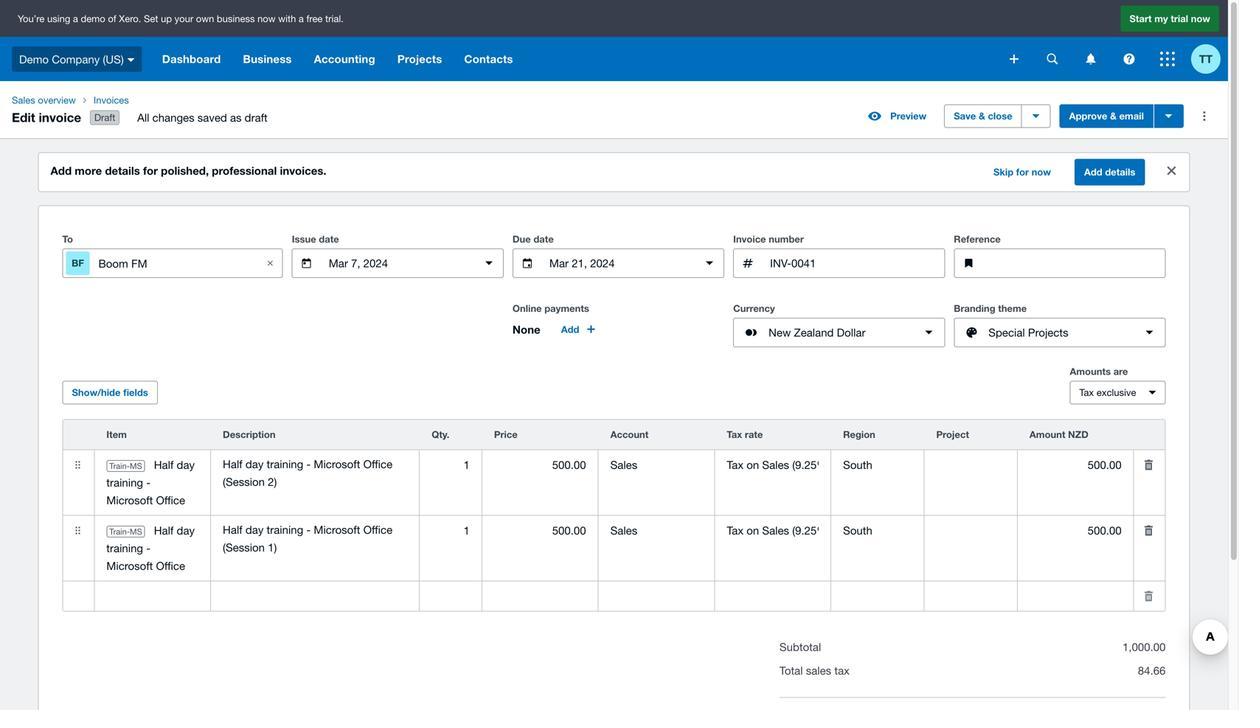 Task type: describe. For each thing, give the bounding box(es) containing it.
tax for tax rate
[[727, 429, 743, 441]]

total
[[780, 665, 803, 678]]

tax
[[835, 665, 850, 678]]

sales overview link
[[6, 93, 82, 108]]

2 a from the left
[[299, 13, 304, 24]]

with
[[278, 13, 296, 24]]

Half day training - Microsoft Office (Session 1) text field
[[211, 516, 419, 562]]

online payments
[[513, 303, 590, 314]]

ms for half day training - microsoft office (session 1) text field
[[130, 527, 142, 537]]

zealand
[[794, 326, 834, 339]]

invoices.
[[280, 164, 327, 178]]

add for add more details for polished, professional invoices.
[[51, 164, 72, 178]]

ms for half day training - microsoft office (session 2) text box
[[130, 462, 142, 471]]

projects inside dropdown button
[[398, 52, 442, 66]]

half day training - microsoft office for half day training - microsoft office (session 1) text field
[[106, 524, 195, 573]]

qty.
[[432, 429, 450, 441]]

as
[[230, 111, 242, 124]]

new
[[769, 326, 791, 339]]

you're
[[18, 13, 45, 24]]

accounting button
[[303, 37, 387, 81]]

due
[[513, 234, 531, 245]]

to
[[62, 234, 73, 245]]

train- for half day training - microsoft office (session 1) text field drag and drop line image
[[109, 527, 130, 537]]

total sales tax
[[780, 665, 850, 678]]

microsoft for drag and drop line image for half day training - microsoft office (session 2) text box
[[106, 494, 153, 507]]

invoice
[[39, 110, 81, 125]]

draft
[[245, 111, 268, 124]]

invoices
[[94, 94, 129, 106]]

remove image
[[1135, 451, 1164, 480]]

price
[[494, 429, 518, 441]]

& for close
[[979, 110, 986, 122]]

polished,
[[161, 164, 209, 178]]

day for half day training - microsoft office (session 1) text field
[[177, 524, 195, 537]]

start
[[1130, 13, 1152, 24]]

demo
[[19, 53, 49, 65]]

demo company (us) button
[[0, 37, 151, 81]]

issue date
[[292, 234, 339, 245]]

branding
[[954, 303, 996, 314]]

reference
[[954, 234, 1001, 245]]

all
[[137, 111, 149, 124]]

branding theme
[[954, 303, 1027, 314]]

Half day training - Microsoft Office (Session 2) text field
[[211, 451, 419, 496]]

date for issue date
[[319, 234, 339, 245]]

edit invoice
[[12, 110, 81, 125]]

subtotal
[[780, 641, 822, 654]]

Issue date text field
[[327, 250, 469, 278]]

free
[[307, 13, 323, 24]]

online
[[513, 303, 542, 314]]

approve
[[1070, 110, 1108, 122]]

training for drag and drop line image for half day training - microsoft office (session 2) text box
[[106, 476, 143, 489]]

contacts
[[465, 52, 513, 66]]

more line item options element
[[1135, 420, 1166, 450]]

fields
[[123, 387, 148, 399]]

payments
[[545, 303, 590, 314]]

add for add
[[561, 324, 580, 336]]

1 remove image from the top
[[1135, 516, 1164, 546]]

theme
[[999, 303, 1027, 314]]

special projects
[[989, 326, 1069, 339]]

trial.
[[325, 13, 344, 24]]

0 horizontal spatial for
[[143, 164, 158, 178]]

business
[[243, 52, 292, 66]]

item
[[106, 429, 127, 441]]

tax rate
[[727, 429, 763, 441]]

new zealand dollar
[[769, 326, 866, 339]]

train- for drag and drop line image for half day training - microsoft office (session 2) text box
[[109, 462, 130, 471]]

business button
[[232, 37, 303, 81]]

amount
[[1030, 429, 1066, 441]]

email
[[1120, 110, 1145, 122]]

tt
[[1200, 52, 1213, 66]]

office for half day training - microsoft office (session 1) text field
[[156, 560, 185, 573]]

invoices link
[[88, 93, 280, 108]]

draft
[[94, 112, 115, 123]]

0 horizontal spatial details
[[105, 164, 140, 178]]

accounting
[[314, 52, 375, 66]]

number
[[769, 234, 804, 245]]

close image
[[256, 249, 285, 278]]

exclusive
[[1097, 387, 1137, 399]]

half day training - microsoft office for half day training - microsoft office (session 2) text box
[[106, 459, 195, 507]]

add for add details
[[1085, 167, 1103, 178]]

show/hide fields
[[72, 387, 148, 399]]

svg image inside demo company (us) popup button
[[127, 58, 135, 62]]

amounts
[[1070, 366, 1111, 378]]

84.66
[[1139, 665, 1166, 678]]

skip for now button
[[985, 161, 1060, 184]]

more date options image for due date
[[695, 249, 725, 278]]

amounts are
[[1070, 366, 1129, 378]]

amount nzd
[[1030, 429, 1089, 441]]

rate
[[745, 429, 763, 441]]

bf
[[72, 258, 84, 269]]

company
[[52, 53, 100, 65]]

show/hide
[[72, 387, 121, 399]]

add button
[[553, 318, 606, 342]]

now inside the skip for now button
[[1032, 167, 1052, 178]]

for inside button
[[1017, 167, 1030, 178]]

office for half day training - microsoft office (session 2) text box
[[156, 494, 185, 507]]

close image
[[1168, 167, 1177, 175]]

projects inside popup button
[[1029, 326, 1069, 339]]

2 horizontal spatial now
[[1192, 13, 1211, 24]]

0 horizontal spatial svg image
[[1010, 55, 1019, 63]]



Task type: vqa. For each thing, say whether or not it's contained in the screenshot.
2nd MICROSOFT from the bottom of the Invoice line item list element
yes



Task type: locate. For each thing, give the bounding box(es) containing it.
dashboard link
[[151, 37, 232, 81]]

1 vertical spatial projects
[[1029, 326, 1069, 339]]

1 vertical spatial half
[[154, 524, 174, 537]]

sales
[[12, 94, 35, 106]]

office
[[156, 494, 185, 507], [156, 560, 185, 573]]

0 vertical spatial training
[[106, 476, 143, 489]]

-
[[146, 476, 151, 489], [146, 542, 151, 555]]

1 vertical spatial drag and drop line image
[[63, 516, 93, 546]]

dollar
[[837, 326, 866, 339]]

date for due date
[[534, 234, 554, 245]]

add left more on the top
[[51, 164, 72, 178]]

business
[[217, 13, 255, 24]]

approve & email
[[1070, 110, 1145, 122]]

add
[[51, 164, 72, 178], [1085, 167, 1103, 178], [561, 324, 580, 336]]

1 half from the top
[[154, 459, 174, 472]]

1 horizontal spatial date
[[534, 234, 554, 245]]

& right the save
[[979, 110, 986, 122]]

2 train-ms from the top
[[109, 527, 142, 537]]

drag and drop line image
[[63, 451, 93, 480], [63, 516, 93, 546]]

1 drag and drop line image from the top
[[63, 451, 93, 480]]

0 vertical spatial drag and drop line image
[[63, 451, 93, 480]]

add down payments
[[561, 324, 580, 336]]

None text field
[[211, 583, 419, 611]]

1 train- from the top
[[109, 462, 130, 471]]

1 horizontal spatial svg image
[[1124, 54, 1135, 65]]

remove image up 1,000.00
[[1135, 582, 1164, 612]]

invoice
[[734, 234, 766, 245]]

2 training from the top
[[106, 542, 143, 555]]

now left with
[[258, 13, 276, 24]]

tax exclusive
[[1080, 387, 1137, 399]]

my
[[1155, 13, 1169, 24]]

add details
[[1085, 167, 1136, 178]]

1 vertical spatial remove image
[[1135, 582, 1164, 612]]

2 more date options image from the left
[[695, 249, 725, 278]]

0 vertical spatial microsoft
[[106, 494, 153, 507]]

half for half day training - microsoft office (session 1) text field
[[154, 524, 174, 537]]

1 half day training - microsoft office from the top
[[106, 459, 195, 507]]

special projects button
[[954, 318, 1166, 348]]

1 vertical spatial tax
[[727, 429, 743, 441]]

of
[[108, 13, 116, 24]]

drag and drop line image for half day training - microsoft office (session 2) text box
[[63, 451, 93, 480]]

0 horizontal spatial projects
[[398, 52, 442, 66]]

0 horizontal spatial now
[[258, 13, 276, 24]]

1 horizontal spatial now
[[1032, 167, 1052, 178]]

more date options image
[[474, 249, 504, 278], [695, 249, 725, 278]]

0 horizontal spatial &
[[979, 110, 986, 122]]

currency
[[734, 303, 775, 314]]

projects right special
[[1029, 326, 1069, 339]]

date
[[319, 234, 339, 245], [534, 234, 554, 245]]

tax left rate
[[727, 429, 743, 441]]

changes
[[153, 111, 195, 124]]

tax
[[1080, 387, 1095, 399], [727, 429, 743, 441]]

now
[[258, 13, 276, 24], [1192, 13, 1211, 24], [1032, 167, 1052, 178]]

svg image down start
[[1124, 54, 1135, 65]]

sales
[[806, 665, 832, 678]]

remove image down remove icon
[[1135, 516, 1164, 546]]

a
[[73, 13, 78, 24], [299, 13, 304, 24]]

svg image
[[1124, 54, 1135, 65], [1010, 55, 1019, 63]]

date right "due"
[[534, 234, 554, 245]]

2 - from the top
[[146, 542, 151, 555]]

1 vertical spatial -
[[146, 542, 151, 555]]

day for half day training - microsoft office (session 2) text box
[[177, 459, 195, 472]]

0 vertical spatial train-ms
[[109, 462, 142, 471]]

boom
[[99, 257, 128, 270]]

& inside approve & email button
[[1111, 110, 1117, 122]]

0 vertical spatial projects
[[398, 52, 442, 66]]

1 horizontal spatial projects
[[1029, 326, 1069, 339]]

0 vertical spatial tax
[[1080, 387, 1095, 399]]

now right skip
[[1032, 167, 1052, 178]]

set
[[144, 13, 158, 24]]

sales overview
[[12, 94, 76, 106]]

remove image
[[1135, 516, 1164, 546], [1135, 582, 1164, 612]]

1 a from the left
[[73, 13, 78, 24]]

more invoice options image
[[1190, 102, 1220, 131]]

you're using a demo of xero. set up your own business now with a free trial.
[[18, 13, 344, 24]]

details inside button
[[1106, 167, 1136, 178]]

svg image
[[1161, 52, 1176, 66], [1048, 54, 1059, 65], [1087, 54, 1096, 65], [127, 58, 135, 62]]

& inside save & close button
[[979, 110, 986, 122]]

Due date text field
[[548, 250, 689, 278]]

Invoice number text field
[[769, 250, 945, 278]]

- for half day training - microsoft office (session 2) text box
[[146, 476, 151, 489]]

half day training - microsoft office
[[106, 459, 195, 507], [106, 524, 195, 573]]

2 microsoft from the top
[[106, 560, 153, 573]]

0 vertical spatial half
[[154, 459, 174, 472]]

add inside button
[[561, 324, 580, 336]]

1 - from the top
[[146, 476, 151, 489]]

dashboard
[[162, 52, 221, 66]]

2 & from the left
[[1111, 110, 1117, 122]]

1 vertical spatial train-
[[109, 527, 130, 537]]

new zealand dollar button
[[734, 318, 946, 348]]

1 vertical spatial ms
[[130, 527, 142, 537]]

fm
[[131, 257, 147, 270]]

account
[[611, 429, 649, 441]]

preview
[[891, 110, 927, 122]]

svg image up close
[[1010, 55, 1019, 63]]

add more details for polished, professional invoices.
[[51, 164, 327, 178]]

1 vertical spatial train-ms
[[109, 527, 142, 537]]

2 horizontal spatial add
[[1085, 167, 1103, 178]]

0 vertical spatial ms
[[130, 462, 142, 471]]

more date options image for issue date
[[474, 249, 504, 278]]

1 day from the top
[[177, 459, 195, 472]]

demo company (us)
[[19, 53, 124, 65]]

None field
[[420, 451, 482, 479], [483, 451, 598, 479], [599, 451, 715, 479], [715, 451, 831, 479], [832, 451, 924, 479], [925, 451, 1018, 479], [1018, 451, 1134, 479], [420, 517, 482, 545], [483, 517, 598, 545], [599, 517, 715, 545], [715, 517, 831, 545], [832, 517, 924, 545], [1018, 517, 1134, 545], [95, 583, 210, 611], [420, 583, 482, 611], [483, 583, 598, 611], [1018, 583, 1134, 611], [420, 451, 482, 479], [483, 451, 598, 479], [599, 451, 715, 479], [715, 451, 831, 479], [832, 451, 924, 479], [925, 451, 1018, 479], [1018, 451, 1134, 479], [420, 517, 482, 545], [483, 517, 598, 545], [599, 517, 715, 545], [715, 517, 831, 545], [832, 517, 924, 545], [1018, 517, 1134, 545], [95, 583, 210, 611], [420, 583, 482, 611], [483, 583, 598, 611], [1018, 583, 1134, 611]]

1 horizontal spatial &
[[1111, 110, 1117, 122]]

half for half day training - microsoft office (session 2) text box
[[154, 459, 174, 472]]

invoice line item list element
[[62, 420, 1166, 612]]

tt button
[[1192, 37, 1229, 81]]

&
[[979, 110, 986, 122], [1111, 110, 1117, 122]]

trial
[[1171, 13, 1189, 24]]

save & close button
[[945, 105, 1023, 128]]

0 horizontal spatial add
[[51, 164, 72, 178]]

training for half day training - microsoft office (session 1) text field drag and drop line image
[[106, 542, 143, 555]]

2 half day training - microsoft office from the top
[[106, 524, 195, 573]]

2 half from the top
[[154, 524, 174, 537]]

1 train-ms from the top
[[109, 462, 142, 471]]

train-ms for half day training - microsoft office (session 1) text field
[[109, 527, 142, 537]]

1 date from the left
[[319, 234, 339, 245]]

0 horizontal spatial more date options image
[[474, 249, 504, 278]]

are
[[1114, 366, 1129, 378]]

nzd
[[1069, 429, 1089, 441]]

1 & from the left
[[979, 110, 986, 122]]

tax inside invoice line item list 'element'
[[727, 429, 743, 441]]

professional
[[212, 164, 277, 178]]

a right using
[[73, 13, 78, 24]]

0 horizontal spatial a
[[73, 13, 78, 24]]

saved
[[198, 111, 227, 124]]

2 day from the top
[[177, 524, 195, 537]]

2 remove image from the top
[[1135, 582, 1164, 612]]

1 vertical spatial office
[[156, 560, 185, 573]]

microsoft for half day training - microsoft office (session 1) text field drag and drop line image
[[106, 560, 153, 573]]

train-ms for half day training - microsoft office (session 2) text box
[[109, 462, 142, 471]]

0 horizontal spatial tax
[[727, 429, 743, 441]]

0 horizontal spatial date
[[319, 234, 339, 245]]

1 horizontal spatial details
[[1106, 167, 1136, 178]]

issue
[[292, 234, 316, 245]]

1 microsoft from the top
[[106, 494, 153, 507]]

1 training from the top
[[106, 476, 143, 489]]

a left "free"
[[299, 13, 304, 24]]

edit
[[12, 110, 35, 125]]

1 more date options image from the left
[[474, 249, 504, 278]]

for right skip
[[1017, 167, 1030, 178]]

tax exclusive button
[[1070, 381, 1166, 405]]

2 train- from the top
[[109, 527, 130, 537]]

invoice number element
[[734, 249, 946, 278]]

0 vertical spatial train-
[[109, 462, 130, 471]]

banner containing dashboard
[[0, 0, 1229, 81]]

projects left contacts popup button
[[398, 52, 442, 66]]

1 horizontal spatial for
[[1017, 167, 1030, 178]]

close button
[[1158, 156, 1187, 186]]

xero.
[[119, 13, 141, 24]]

boom fm
[[99, 257, 147, 270]]

now right trial
[[1192, 13, 1211, 24]]

date right issue
[[319, 234, 339, 245]]

drag and drop line image for half day training - microsoft office (session 1) text field
[[63, 516, 93, 546]]

projects
[[398, 52, 442, 66], [1029, 326, 1069, 339]]

using
[[47, 13, 70, 24]]

details
[[105, 164, 140, 178], [1106, 167, 1136, 178]]

add down 'approve' at the right top of the page
[[1085, 167, 1103, 178]]

& for email
[[1111, 110, 1117, 122]]

1 horizontal spatial add
[[561, 324, 580, 336]]

details left close icon
[[1106, 167, 1136, 178]]

save
[[954, 110, 977, 122]]

close
[[988, 110, 1013, 122]]

1 vertical spatial day
[[177, 524, 195, 537]]

training
[[106, 476, 143, 489], [106, 542, 143, 555]]

none
[[513, 323, 541, 337]]

details right more on the top
[[105, 164, 140, 178]]

contacts button
[[453, 37, 524, 81]]

due date
[[513, 234, 554, 245]]

preview button
[[860, 105, 936, 128]]

- for half day training - microsoft office (session 1) text field
[[146, 542, 151, 555]]

1 horizontal spatial more date options image
[[695, 249, 725, 278]]

2 office from the top
[[156, 560, 185, 573]]

0 vertical spatial day
[[177, 459, 195, 472]]

skip for now
[[994, 167, 1052, 178]]

all changes saved as draft
[[137, 111, 268, 124]]

0 vertical spatial half day training - microsoft office
[[106, 459, 195, 507]]

tax inside 'popup button'
[[1080, 387, 1095, 399]]

tax down amounts
[[1080, 387, 1095, 399]]

add inside button
[[1085, 167, 1103, 178]]

1 horizontal spatial a
[[299, 13, 304, 24]]

for left "polished,"
[[143, 164, 158, 178]]

& left email
[[1111, 110, 1117, 122]]

for
[[143, 164, 158, 178], [1017, 167, 1030, 178]]

2 ms from the top
[[130, 527, 142, 537]]

1 vertical spatial training
[[106, 542, 143, 555]]

up
[[161, 13, 172, 24]]

1 office from the top
[[156, 494, 185, 507]]

(us)
[[103, 53, 124, 65]]

Reference text field
[[990, 250, 1166, 278]]

banner
[[0, 0, 1229, 81]]

0 vertical spatial remove image
[[1135, 516, 1164, 546]]

more
[[75, 164, 102, 178]]

tax for tax exclusive
[[1080, 387, 1095, 399]]

1 horizontal spatial tax
[[1080, 387, 1095, 399]]

0 vertical spatial -
[[146, 476, 151, 489]]

invoice number
[[734, 234, 804, 245]]

2 date from the left
[[534, 234, 554, 245]]

approve & email button
[[1060, 105, 1154, 128]]

1 ms from the top
[[130, 462, 142, 471]]

region
[[844, 429, 876, 441]]

1 vertical spatial microsoft
[[106, 560, 153, 573]]

description
[[223, 429, 276, 441]]

2 drag and drop line image from the top
[[63, 516, 93, 546]]

0 vertical spatial office
[[156, 494, 185, 507]]

1 vertical spatial half day training - microsoft office
[[106, 524, 195, 573]]

skip
[[994, 167, 1014, 178]]

start my trial now
[[1130, 13, 1211, 24]]



